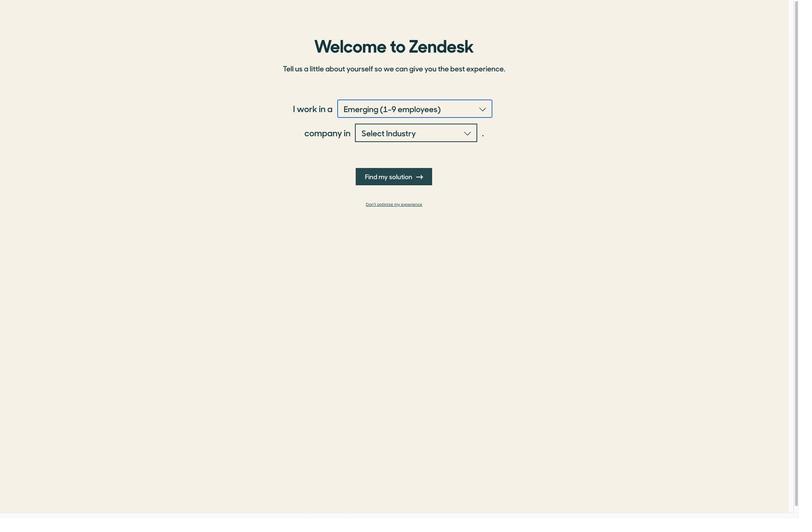 Task type: locate. For each thing, give the bounding box(es) containing it.
yourself
[[347, 63, 373, 74]]

1 vertical spatial a
[[328, 103, 333, 115]]

experience
[[401, 202, 423, 208]]

tell us a little about yourself so we can give you the best experience.
[[283, 63, 506, 74]]

0 horizontal spatial my
[[379, 172, 388, 181]]

my right the find
[[379, 172, 388, 181]]

a right 'work'
[[328, 103, 333, 115]]

don't optimize my experience link
[[279, 202, 510, 208]]

can
[[396, 63, 408, 74]]

my right optimize
[[395, 202, 400, 208]]

0 horizontal spatial a
[[304, 63, 309, 74]]

1 horizontal spatial my
[[395, 202, 400, 208]]

find     my solution button
[[356, 168, 433, 186]]

little
[[310, 63, 324, 74]]

1 horizontal spatial in
[[344, 127, 351, 139]]

0 vertical spatial my
[[379, 172, 388, 181]]

0 vertical spatial in
[[319, 103, 326, 115]]

arrow right image
[[417, 174, 424, 181]]

so
[[375, 63, 383, 74]]

0 horizontal spatial in
[[319, 103, 326, 115]]

in right the "company"
[[344, 127, 351, 139]]

welcome
[[314, 32, 387, 57]]

1 vertical spatial in
[[344, 127, 351, 139]]

in
[[319, 103, 326, 115], [344, 127, 351, 139]]

in right 'work'
[[319, 103, 326, 115]]

0 vertical spatial a
[[304, 63, 309, 74]]

you
[[425, 63, 437, 74]]

a
[[304, 63, 309, 74], [328, 103, 333, 115]]

my
[[379, 172, 388, 181], [395, 202, 400, 208]]

a right us
[[304, 63, 309, 74]]

don't optimize my experience
[[366, 202, 423, 208]]

find
[[366, 172, 378, 181]]

zendesk
[[409, 32, 475, 57]]



Task type: describe. For each thing, give the bounding box(es) containing it.
to
[[390, 32, 406, 57]]

experience.
[[467, 63, 506, 74]]

1 horizontal spatial a
[[328, 103, 333, 115]]

company in
[[305, 127, 351, 139]]

don't
[[366, 202, 376, 208]]

.
[[483, 127, 484, 139]]

my inside button
[[379, 172, 388, 181]]

we
[[384, 63, 394, 74]]

us
[[295, 63, 303, 74]]

welcome to zendesk
[[314, 32, 475, 57]]

tell
[[283, 63, 294, 74]]

1 vertical spatial my
[[395, 202, 400, 208]]

find     my solution
[[366, 172, 414, 181]]

the
[[438, 63, 449, 74]]

about
[[326, 63, 345, 74]]

give
[[410, 63, 423, 74]]

best
[[451, 63, 465, 74]]

optimize
[[377, 202, 394, 208]]

solution
[[390, 172, 413, 181]]

i work in a
[[293, 103, 333, 115]]

i
[[293, 103, 295, 115]]

work
[[297, 103, 318, 115]]

company
[[305, 127, 342, 139]]



